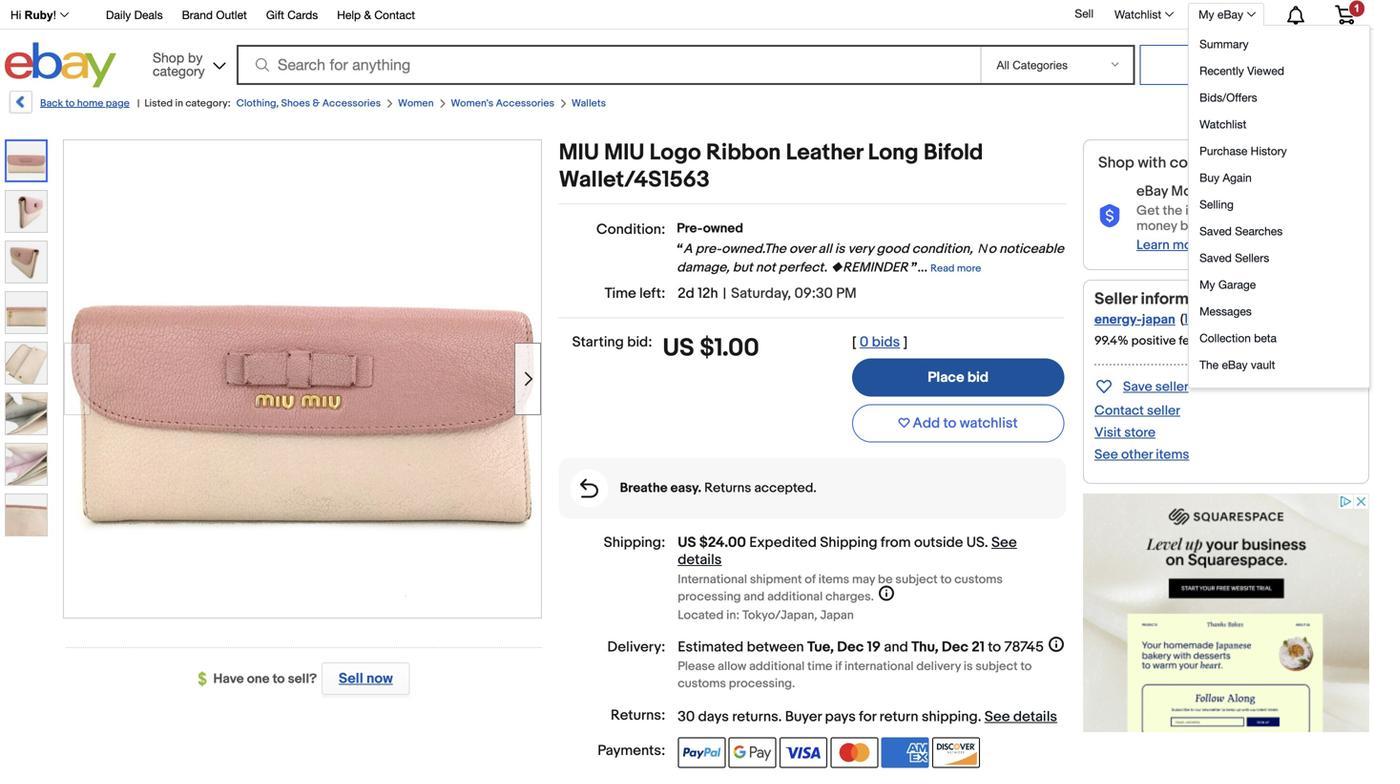 Task type: describe. For each thing, give the bounding box(es) containing it.
processing.
[[729, 676, 795, 691]]

brand outlet
[[182, 8, 247, 21]]

sellers
[[1235, 251, 1270, 264]]

my for my garage
[[1200, 278, 1216, 291]]

1 vertical spatial &
[[313, 97, 320, 110]]

contact seller link
[[1095, 403, 1181, 419]]

shop with confidence
[[1099, 154, 1250, 172]]

shop by category button
[[144, 42, 230, 84]]

gift
[[266, 8, 284, 21]]

pre-
[[696, 241, 722, 257]]

us $1.00 main content
[[559, 139, 1067, 776]]

may
[[852, 572, 875, 587]]

details inside see details
[[678, 551, 722, 568]]

0 vertical spatial watchlist link
[[1104, 3, 1183, 26]]

please
[[678, 659, 715, 674]]

breathe
[[620, 480, 668, 496]]

watchlist
[[960, 415, 1018, 432]]

located
[[678, 608, 724, 623]]

bids/offers
[[1200, 91, 1258, 104]]

is inside " a pre-owned.the over all is very good condition, ｎo noticeable damage, but not perfect.  ◆reminder
[[835, 241, 845, 257]]

collection beta
[[1200, 331, 1277, 345]]

and inside international shipment of items may be subject to customs processing and additional charges.
[[744, 589, 765, 604]]

energy-
[[1095, 312, 1142, 328]]

2 dec from the left
[[942, 639, 969, 656]]

subject inside international shipment of items may be subject to customs processing and additional charges.
[[896, 572, 938, 587]]

to right the '21'
[[988, 639, 1001, 656]]

the ebay vault link
[[1195, 351, 1367, 378]]

long
[[868, 139, 919, 167]]

1 vertical spatial watchlist
[[1200, 117, 1247, 131]]

picture 3 of 8 image
[[6, 242, 47, 283]]

account navigation
[[0, 0, 1371, 389]]

logo
[[650, 139, 701, 167]]

saved for saved searches
[[1200, 224, 1232, 238]]

to right one
[[273, 671, 285, 687]]

picture 1 of 8 image
[[7, 141, 46, 180]]

ordered
[[1241, 203, 1289, 219]]

women's accessories
[[451, 97, 555, 110]]

delivery
[[917, 659, 961, 674]]

american express image
[[882, 737, 930, 768]]

discover image
[[933, 737, 980, 768]]

recently viewed link
[[1195, 57, 1367, 84]]

0 vertical spatial back
[[40, 97, 63, 110]]

clothing, shoes & accessories link
[[236, 97, 381, 110]]

estimated
[[678, 639, 744, 656]]

collection beta link
[[1195, 325, 1367, 351]]

seller for contact
[[1147, 403, 1181, 419]]

1 vertical spatial watchlist link
[[1195, 111, 1367, 137]]

collection
[[1200, 331, 1251, 345]]

page
[[106, 97, 130, 110]]

saved searches
[[1200, 224, 1283, 238]]

ebay for the ebay vault
[[1222, 358, 1248, 371]]

2 accessories from the left
[[496, 97, 555, 110]]

customs inside international shipment of items may be subject to customs processing and additional charges.
[[955, 572, 1003, 587]]

see inside see details
[[992, 534, 1017, 551]]

saved searches link
[[1195, 218, 1367, 244]]

us for us $1.00
[[663, 334, 695, 363]]

us for us $24.00
[[678, 534, 696, 551]]

very
[[848, 241, 874, 257]]

with
[[1138, 154, 1167, 172]]

shop by category banner
[[0, 0, 1371, 389]]

2d
[[678, 285, 695, 302]]

a
[[684, 241, 693, 257]]

items inside international shipment of items may be subject to customs processing and additional charges.
[[819, 572, 850, 587]]

bids
[[872, 334, 900, 351]]

see details link for expedited shipping from outside us .
[[678, 534, 1017, 568]]

2 horizontal spatial .
[[985, 534, 989, 551]]

pays
[[825, 708, 856, 725]]

picture 5 of 8 image
[[6, 343, 47, 384]]

google pay image
[[729, 737, 777, 768]]

good
[[877, 241, 909, 257]]

payments:
[[598, 742, 666, 759]]

women
[[398, 97, 434, 110]]

0 bids link
[[860, 334, 900, 351]]

selling
[[1200, 198, 1234, 211]]

women's
[[451, 97, 494, 110]]

| inside us $1.00 main content
[[723, 285, 727, 302]]

ｎo
[[976, 241, 997, 257]]

seller for save
[[1156, 379, 1189, 395]]

be
[[878, 572, 893, 587]]

wallets link
[[572, 97, 606, 110]]

1 link
[[1324, 0, 1367, 27]]

in:
[[727, 608, 740, 623]]

recently
[[1200, 64, 1245, 77]]

condition:
[[597, 221, 666, 238]]

history
[[1251, 144, 1287, 158]]

additional inside please allow additional time if international delivery is subject to customs processing.
[[749, 659, 805, 674]]

women's accessories link
[[451, 97, 555, 110]]

the
[[1200, 358, 1219, 371]]

1 dec from the left
[[837, 639, 864, 656]]

expedited
[[750, 534, 817, 551]]

0 horizontal spatial |
[[137, 97, 140, 110]]

add
[[913, 415, 940, 432]]

shop by category
[[153, 50, 205, 79]]

owned
[[703, 221, 744, 237]]

items inside contact seller visit store see other items
[[1156, 447, 1190, 463]]

gift cards
[[266, 8, 318, 21]]

delivery:
[[608, 639, 666, 656]]

learn more link
[[1137, 237, 1205, 253]]

pre-owned
[[677, 221, 744, 237]]

with details__icon image for breathe easy.
[[580, 479, 599, 498]]

none submit inside shop by category banner
[[1140, 45, 1301, 85]]

confidence
[[1170, 154, 1250, 172]]

bids/offers link
[[1195, 84, 1367, 111]]

back to home page
[[40, 97, 130, 110]]

2 miu from the left
[[604, 139, 645, 167]]

purchase history link
[[1195, 137, 1367, 164]]

1 miu from the left
[[559, 139, 599, 167]]

my for my ebay
[[1199, 8, 1215, 21]]

daily deals link
[[106, 5, 163, 26]]

read more link
[[931, 260, 982, 276]]

category:
[[186, 97, 231, 110]]

1 horizontal spatial .
[[978, 708, 982, 725]]

shoes
[[281, 97, 310, 110]]

us $24.00
[[678, 534, 746, 551]]

picture 7 of 8 image
[[6, 444, 47, 485]]

shipping:
[[604, 534, 666, 551]]

19781 link
[[1184, 311, 1215, 327]]

ebay inside ebay money back guarantee get the item you ordered or your money back. learn more
[[1137, 183, 1168, 200]]

19781
[[1184, 311, 1215, 327]]

share
[[1210, 98, 1246, 113]]

saturday,
[[731, 285, 792, 302]]

money
[[1172, 183, 1215, 200]]

in
[[175, 97, 183, 110]]

save seller button
[[1095, 375, 1189, 397]]

us right "outside"
[[967, 534, 985, 551]]



Task type: locate. For each thing, give the bounding box(es) containing it.
daily deals
[[106, 8, 163, 21]]

additional
[[768, 589, 823, 604], [749, 659, 805, 674]]

see right "outside"
[[992, 534, 1017, 551]]

sell now link
[[317, 662, 410, 695]]

1 vertical spatial items
[[819, 572, 850, 587]]

pre-
[[677, 221, 703, 237]]

see
[[1095, 447, 1119, 463], [992, 534, 1017, 551], [985, 708, 1010, 725]]

with details__icon image left breathe
[[580, 479, 599, 498]]

1 vertical spatial details
[[1014, 708, 1058, 725]]

0 horizontal spatial more
[[957, 263, 982, 275]]

contact up visit store link
[[1095, 403, 1144, 419]]

1 horizontal spatial customs
[[955, 572, 1003, 587]]

watchlist link right sell link
[[1104, 3, 1183, 26]]

international
[[845, 659, 914, 674]]

2 horizontal spatial |
[[1255, 98, 1258, 115]]

contact inside contact seller visit store see other items
[[1095, 403, 1144, 419]]

miu miu logo ribbon leather long bifold wallet/4s1563 - picture 1 of 8 image
[[64, 138, 541, 615]]

is down the '21'
[[964, 659, 973, 674]]

ruby
[[25, 9, 53, 21]]

summary
[[1200, 37, 1249, 51]]

daily
[[106, 8, 131, 21]]

0 vertical spatial see details link
[[678, 534, 1017, 568]]

1 saved from the top
[[1200, 224, 1232, 238]]

saved up my garage
[[1200, 251, 1232, 264]]

brand
[[182, 8, 213, 21]]

between
[[747, 639, 804, 656]]

and right 19 at right bottom
[[884, 639, 909, 656]]

get
[[1137, 203, 1160, 219]]

0 vertical spatial items
[[1156, 447, 1190, 463]]

...
[[918, 260, 928, 276]]

paypal image
[[678, 737, 726, 768]]

0 vertical spatial see
[[1095, 447, 1119, 463]]

dollar sign image
[[198, 672, 213, 687]]

1 horizontal spatial is
[[964, 659, 973, 674]]

1 vertical spatial sell
[[339, 670, 363, 687]]

0 vertical spatial and
[[744, 589, 765, 604]]

| inside share |
[[1255, 98, 1258, 115]]

| left listed
[[137, 97, 140, 110]]

78745
[[1005, 639, 1044, 656]]

see right the shipping
[[985, 708, 1010, 725]]

accessories right the shoes
[[322, 97, 381, 110]]

summary link
[[1195, 31, 1367, 57]]

0 horizontal spatial subject
[[896, 572, 938, 587]]

2 vertical spatial see
[[985, 708, 1010, 725]]

0 horizontal spatial watchlist
[[1115, 8, 1162, 21]]

1 vertical spatial saved
[[1200, 251, 1232, 264]]

Search for anything text field
[[240, 47, 977, 83]]

1 accessories from the left
[[322, 97, 381, 110]]

customs
[[955, 572, 1003, 587], [678, 676, 726, 691]]

shop for shop by category
[[153, 50, 184, 65]]

clothing, shoes & accessories
[[236, 97, 381, 110]]

bid:
[[627, 334, 652, 351]]

us right bid:
[[663, 334, 695, 363]]

0 vertical spatial more
[[1173, 237, 1205, 253]]

picture 2 of 8 image
[[6, 191, 47, 232]]

| right share button at right
[[1255, 98, 1258, 115]]

0 vertical spatial saved
[[1200, 224, 1232, 238]]

0 horizontal spatial items
[[819, 572, 850, 587]]

21
[[972, 639, 985, 656]]

ebay up summary at the right of page
[[1218, 8, 1244, 21]]

to left home
[[65, 97, 75, 110]]

dec left the '21'
[[942, 639, 969, 656]]

saved down "you"
[[1200, 224, 1232, 238]]

clothing,
[[236, 97, 279, 110]]

the
[[1163, 203, 1183, 219]]

0 horizontal spatial customs
[[678, 676, 726, 691]]

more inside " ... read more
[[957, 263, 982, 275]]

contact inside help & contact link
[[375, 8, 415, 21]]

1 horizontal spatial shop
[[1099, 154, 1135, 172]]

items up charges.
[[819, 572, 850, 587]]

saved sellers
[[1200, 251, 1270, 264]]

back left home
[[40, 97, 63, 110]]

0 vertical spatial my
[[1199, 8, 1215, 21]]

0 horizontal spatial .
[[779, 708, 782, 725]]

learn
[[1137, 237, 1170, 253]]

& right the shoes
[[313, 97, 320, 110]]

back inside ebay money back guarantee get the item you ordered or your money back. learn more
[[1218, 183, 1251, 200]]

ebay up get
[[1137, 183, 1168, 200]]

saved for saved sellers
[[1200, 251, 1232, 264]]

None submit
[[1140, 45, 1301, 85]]

picture 6 of 8 image
[[6, 393, 47, 434]]

customs down please
[[678, 676, 726, 691]]

sell link
[[1067, 7, 1103, 20]]

with details__icon image
[[1099, 204, 1122, 228], [580, 479, 599, 498]]

dec
[[837, 639, 864, 656], [942, 639, 969, 656]]

1 horizontal spatial dec
[[942, 639, 969, 656]]

2d 12h | saturday, 09:30 pm
[[678, 285, 857, 302]]

details up 'international'
[[678, 551, 722, 568]]

pm
[[836, 285, 857, 302]]

return
[[880, 708, 919, 725]]

1 vertical spatial shop
[[1099, 154, 1135, 172]]

back up "you"
[[1218, 183, 1251, 200]]

1 vertical spatial my
[[1200, 278, 1216, 291]]

to down 78745
[[1021, 659, 1032, 674]]

master card image
[[831, 737, 879, 768]]

shipping
[[820, 534, 878, 551]]

0 vertical spatial customs
[[955, 572, 1003, 587]]

0 horizontal spatial &
[[313, 97, 320, 110]]

left:
[[640, 285, 666, 302]]

to inside button
[[944, 415, 957, 432]]

shop left with
[[1099, 154, 1135, 172]]

outside
[[914, 534, 964, 551]]

1 horizontal spatial more
[[1173, 237, 1205, 253]]

additional inside international shipment of items may be subject to customs processing and additional charges.
[[768, 589, 823, 604]]

and up located in: tokyo/japan, japan in the bottom of the page
[[744, 589, 765, 604]]

2 saved from the top
[[1200, 251, 1232, 264]]

1 horizontal spatial details
[[1014, 708, 1058, 725]]

details down 78745
[[1014, 708, 1058, 725]]

miu down wallets link
[[559, 139, 599, 167]]

0 horizontal spatial back
[[40, 97, 63, 110]]

to inside please allow additional time if international delivery is subject to customs processing.
[[1021, 659, 1032, 674]]

[ 0 bids ]
[[852, 334, 908, 351]]

1 horizontal spatial contact
[[1095, 403, 1144, 419]]

1 horizontal spatial back
[[1218, 183, 1251, 200]]

now
[[367, 670, 393, 687]]

my garage
[[1200, 278, 1256, 291]]

subject down the '21'
[[976, 659, 1018, 674]]

19
[[867, 639, 881, 656]]

watchlist right sell link
[[1115, 8, 1162, 21]]

visa image
[[780, 737, 828, 768]]

with details__icon image left get
[[1099, 204, 1122, 228]]

thu,
[[912, 639, 939, 656]]

accessories right women's
[[496, 97, 555, 110]]

1 vertical spatial seller
[[1147, 403, 1181, 419]]

international shipment of items may be subject to customs processing and additional charges.
[[678, 572, 1003, 604]]

shop left by
[[153, 50, 184, 65]]

0 vertical spatial details
[[678, 551, 722, 568]]

customs down "outside"
[[955, 572, 1003, 587]]

0 horizontal spatial is
[[835, 241, 845, 257]]

sell for sell
[[1075, 7, 1094, 20]]

customs inside please allow additional time if international delivery is subject to customs processing.
[[678, 676, 726, 691]]

1 vertical spatial customs
[[678, 676, 726, 691]]

1 horizontal spatial sell
[[1075, 7, 1094, 20]]

feedback
[[1179, 334, 1233, 348]]

to inside international shipment of items may be subject to customs processing and additional charges.
[[941, 572, 952, 587]]

tokyo/japan,
[[743, 608, 818, 623]]

0 vertical spatial additional
[[768, 589, 823, 604]]

0 vertical spatial shop
[[153, 50, 184, 65]]

see details link up may at the bottom right of page
[[678, 534, 1017, 568]]

]
[[904, 334, 908, 351]]

more down ｎo at top right
[[957, 263, 982, 275]]

1 horizontal spatial |
[[723, 285, 727, 302]]

see details link for 30 days returns . buyer pays for return shipping . see details
[[985, 708, 1058, 725]]

[
[[852, 334, 857, 351]]

1 vertical spatial ebay
[[1137, 183, 1168, 200]]

subject inside please allow additional time if international delivery is subject to customs processing.
[[976, 659, 1018, 674]]

all
[[818, 241, 832, 257]]

0 vertical spatial ebay
[[1218, 8, 1244, 21]]

1 vertical spatial contact
[[1095, 403, 1144, 419]]

your
[[1307, 203, 1333, 219]]

1 horizontal spatial and
[[884, 639, 909, 656]]

0 vertical spatial seller
[[1156, 379, 1189, 395]]

0 vertical spatial &
[[364, 8, 371, 21]]

ebay right the
[[1222, 358, 1248, 371]]

watchlist link up history
[[1195, 111, 1367, 137]]

1 vertical spatial more
[[957, 263, 982, 275]]

women link
[[398, 97, 434, 110]]

|
[[137, 97, 140, 110], [1255, 98, 1258, 115], [723, 285, 727, 302]]

but
[[733, 260, 753, 276]]

0 vertical spatial subject
[[896, 572, 938, 587]]

seller down save seller
[[1147, 403, 1181, 419]]

located in: tokyo/japan, japan
[[678, 608, 854, 623]]

to
[[65, 97, 75, 110], [944, 415, 957, 432], [941, 572, 952, 587], [988, 639, 1001, 656], [1021, 659, 1032, 674], [273, 671, 285, 687]]

the ebay vault
[[1200, 358, 1276, 371]]

shop for shop with confidence
[[1099, 154, 1135, 172]]

to right 'add'
[[944, 415, 957, 432]]

bifold
[[924, 139, 984, 167]]

& right help
[[364, 8, 371, 21]]

0 vertical spatial watchlist
[[1115, 8, 1162, 21]]

seller inside contact seller visit store see other items
[[1147, 403, 1181, 419]]

guarantee
[[1254, 183, 1323, 200]]

1 horizontal spatial watchlist
[[1200, 117, 1247, 131]]

you
[[1216, 203, 1238, 219]]

1 horizontal spatial miu
[[604, 139, 645, 167]]

items right other
[[1156, 447, 1190, 463]]

& inside help & contact link
[[364, 8, 371, 21]]

0 vertical spatial contact
[[375, 8, 415, 21]]

0 horizontal spatial details
[[678, 551, 722, 568]]

store
[[1125, 425, 1156, 441]]

share |
[[1210, 98, 1258, 115]]

picture 8 of 8 image
[[6, 494, 47, 536]]

0 horizontal spatial watchlist link
[[1104, 3, 1183, 26]]

outlet
[[216, 8, 247, 21]]

see inside contact seller visit store see other items
[[1095, 447, 1119, 463]]

0 horizontal spatial dec
[[837, 639, 864, 656]]

1 horizontal spatial with details__icon image
[[1099, 204, 1122, 228]]

seller right save on the right of page
[[1156, 379, 1189, 395]]

0 horizontal spatial with details__icon image
[[580, 479, 599, 498]]

contact right help
[[375, 8, 415, 21]]

my up summary at the right of page
[[1199, 8, 1215, 21]]

of
[[805, 572, 816, 587]]

1 vertical spatial with details__icon image
[[580, 479, 599, 498]]

ebay inside "link"
[[1218, 8, 1244, 21]]

with details__icon image inside us $1.00 main content
[[580, 479, 599, 498]]

returns
[[705, 480, 752, 496]]

us left $24.00
[[678, 534, 696, 551]]

1 vertical spatial is
[[964, 659, 973, 674]]

1 horizontal spatial subject
[[976, 659, 1018, 674]]

0 horizontal spatial sell
[[339, 670, 363, 687]]

. left buyer at bottom right
[[779, 708, 782, 725]]

0 horizontal spatial shop
[[153, 50, 184, 65]]

advertisement region
[[1083, 493, 1370, 732]]

expedited shipping from outside us .
[[750, 534, 992, 551]]

home
[[77, 97, 103, 110]]

| right 12h
[[723, 285, 727, 302]]

" ... read more
[[911, 260, 982, 276]]

place bid
[[928, 369, 989, 386]]

us $1.00
[[663, 334, 760, 363]]

add to watchlist button
[[852, 404, 1065, 442]]

estimated between tue, dec 19 and thu, dec 21 to 78745
[[678, 639, 1044, 656]]

1 vertical spatial see details link
[[985, 708, 1058, 725]]

. right "outside"
[[985, 534, 989, 551]]

wallets
[[572, 97, 606, 110]]

have
[[213, 671, 244, 687]]

0 horizontal spatial and
[[744, 589, 765, 604]]

see down the visit
[[1095, 447, 1119, 463]]

0 horizontal spatial contact
[[375, 8, 415, 21]]

0 horizontal spatial miu
[[559, 139, 599, 167]]

my inside "link"
[[1199, 8, 1215, 21]]

1 vertical spatial subject
[[976, 659, 1018, 674]]

to down "outside"
[[941, 572, 952, 587]]

breathe easy. returns accepted.
[[620, 480, 817, 496]]

please allow additional time if international delivery is subject to customs processing.
[[678, 659, 1032, 691]]

miu left logo
[[604, 139, 645, 167]]

picture 4 of 8 image
[[6, 292, 47, 333]]

1 horizontal spatial watchlist link
[[1195, 111, 1367, 137]]

0 vertical spatial sell
[[1075, 7, 1094, 20]]

2 vertical spatial ebay
[[1222, 358, 1248, 371]]

1 horizontal spatial accessories
[[496, 97, 555, 110]]

1 horizontal spatial items
[[1156, 447, 1190, 463]]

seller inside the save seller button
[[1156, 379, 1189, 395]]

0 vertical spatial with details__icon image
[[1099, 204, 1122, 228]]

dec up if in the right of the page
[[837, 639, 864, 656]]

messages
[[1200, 305, 1252, 318]]

is right all
[[835, 241, 845, 257]]

allow
[[718, 659, 747, 674]]

. up discover image
[[978, 708, 982, 725]]

selling link
[[1195, 191, 1367, 218]]

additional down of
[[768, 589, 823, 604]]

over
[[789, 241, 816, 257]]

more inside ebay money back guarantee get the item you ordered or your money back. learn more
[[1173, 237, 1205, 253]]

1 horizontal spatial &
[[364, 8, 371, 21]]

perfect.
[[779, 260, 828, 276]]

1 vertical spatial additional
[[749, 659, 805, 674]]

accessories
[[322, 97, 381, 110], [496, 97, 555, 110]]

sell for sell now
[[339, 670, 363, 687]]

more down back.
[[1173, 237, 1205, 253]]

help
[[337, 8, 361, 21]]

0 vertical spatial is
[[835, 241, 845, 257]]

with details__icon image for ebay money back guarantee
[[1099, 204, 1122, 228]]

my left the garage
[[1200, 278, 1216, 291]]

1 vertical spatial and
[[884, 639, 909, 656]]

&
[[364, 8, 371, 21], [313, 97, 320, 110]]

watchlist down share button at right
[[1200, 117, 1247, 131]]

sell inside account navigation
[[1075, 7, 1094, 20]]

see details link down 78745
[[985, 708, 1058, 725]]

ribbon
[[706, 139, 781, 167]]

my garage link
[[1195, 271, 1367, 298]]

subject right be
[[896, 572, 938, 587]]

additional down between on the bottom right of the page
[[749, 659, 805, 674]]

shop inside shop by category
[[153, 50, 184, 65]]

ebay money back guarantee get the item you ordered or your money back. learn more
[[1137, 183, 1333, 253]]

ebay for my ebay
[[1218, 8, 1244, 21]]

30 days returns . buyer pays for return shipping . see details
[[678, 708, 1058, 725]]

0 horizontal spatial accessories
[[322, 97, 381, 110]]

1 vertical spatial see
[[992, 534, 1017, 551]]

1 vertical spatial back
[[1218, 183, 1251, 200]]

my
[[1199, 8, 1215, 21], [1200, 278, 1216, 291]]

is inside please allow additional time if international delivery is subject to customs processing.
[[964, 659, 973, 674]]



Task type: vqa. For each thing, say whether or not it's contained in the screenshot.
the Pokemon VMAX - Choose Your Card - All Available, Ultra Rare, Full Art Holo TCG link
no



